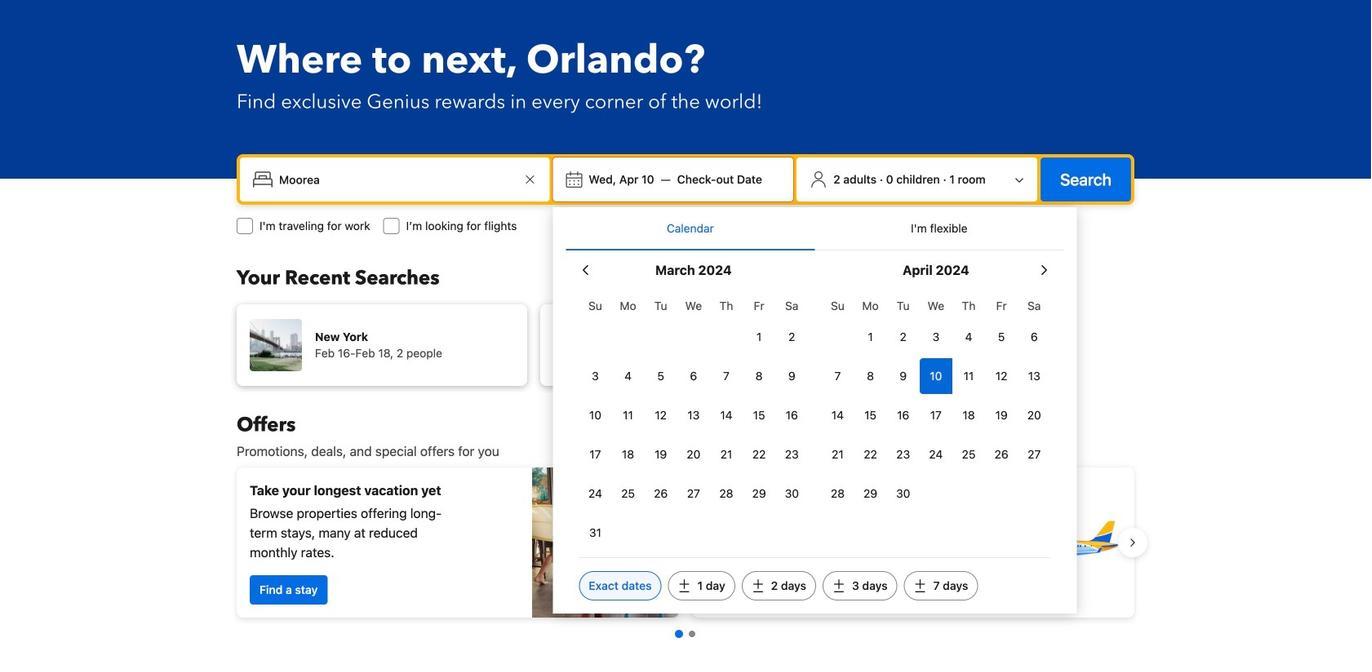 Task type: vqa. For each thing, say whether or not it's contained in the screenshot.
15 March 2024 checkbox
yes



Task type: describe. For each thing, give the bounding box(es) containing it.
27 March 2024 checkbox
[[677, 476, 710, 512]]

19 March 2024 checkbox
[[645, 437, 677, 473]]

18 April 2024 checkbox
[[953, 398, 985, 433]]

10 March 2024 checkbox
[[579, 398, 612, 433]]

30 March 2024 checkbox
[[776, 476, 808, 512]]

25 April 2024 checkbox
[[953, 437, 985, 473]]

26 April 2024 checkbox
[[985, 437, 1018, 473]]

12 April 2024 checkbox
[[985, 358, 1018, 394]]

26 March 2024 checkbox
[[645, 476, 677, 512]]

9 April 2024 checkbox
[[887, 358, 920, 394]]

24 March 2024 checkbox
[[579, 476, 612, 512]]

15 April 2024 checkbox
[[854, 398, 887, 433]]

23 April 2024 checkbox
[[887, 437, 920, 473]]

13 April 2024 checkbox
[[1018, 358, 1051, 394]]

21 April 2024 checkbox
[[822, 437, 854, 473]]

12 March 2024 checkbox
[[645, 398, 677, 433]]

9 March 2024 checkbox
[[776, 358, 808, 394]]

2 March 2024 checkbox
[[776, 319, 808, 355]]

11 April 2024 checkbox
[[953, 358, 985, 394]]

22 April 2024 checkbox
[[854, 437, 887, 473]]

22 March 2024 checkbox
[[743, 437, 776, 473]]

30 April 2024 checkbox
[[887, 476, 920, 512]]

6 April 2024 checkbox
[[1018, 319, 1051, 355]]

28 March 2024 checkbox
[[710, 476, 743, 512]]

take your longest vacation yet image
[[532, 468, 679, 618]]

1 March 2024 checkbox
[[743, 319, 776, 355]]

14 March 2024 checkbox
[[710, 398, 743, 433]]

5 March 2024 checkbox
[[645, 358, 677, 394]]

3 April 2024 checkbox
[[920, 319, 953, 355]]

Where are you going? field
[[273, 165, 520, 194]]

15 March 2024 checkbox
[[743, 398, 776, 433]]

3 March 2024 checkbox
[[579, 358, 612, 394]]

27 April 2024 checkbox
[[1018, 437, 1051, 473]]

20 April 2024 checkbox
[[1018, 398, 1051, 433]]

fly away to your dream vacation image
[[1007, 486, 1122, 600]]



Task type: locate. For each thing, give the bounding box(es) containing it.
region
[[224, 461, 1148, 624]]

8 April 2024 checkbox
[[854, 358, 887, 394]]

0 horizontal spatial grid
[[579, 290, 808, 551]]

11 March 2024 checkbox
[[612, 398, 645, 433]]

6 March 2024 checkbox
[[677, 358, 710, 394]]

14 April 2024 checkbox
[[822, 398, 854, 433]]

1 grid from the left
[[579, 290, 808, 551]]

29 April 2024 checkbox
[[854, 476, 887, 512]]

5 April 2024 checkbox
[[985, 319, 1018, 355]]

10 April 2024 checkbox
[[920, 358, 953, 394]]

cell inside grid
[[920, 355, 953, 394]]

2 grid from the left
[[822, 290, 1051, 512]]

21 March 2024 checkbox
[[710, 437, 743, 473]]

23 March 2024 checkbox
[[776, 437, 808, 473]]

17 April 2024 checkbox
[[920, 398, 953, 433]]

tab list
[[566, 207, 1064, 251]]

7 March 2024 checkbox
[[710, 358, 743, 394]]

4 March 2024 checkbox
[[612, 358, 645, 394]]

grid
[[579, 290, 808, 551], [822, 290, 1051, 512]]

20 March 2024 checkbox
[[677, 437, 710, 473]]

4 April 2024 checkbox
[[953, 319, 985, 355]]

25 March 2024 checkbox
[[612, 476, 645, 512]]

18 March 2024 checkbox
[[612, 437, 645, 473]]

16 March 2024 checkbox
[[776, 398, 808, 433]]

cell
[[920, 355, 953, 394]]

17 March 2024 checkbox
[[579, 437, 612, 473]]

29 March 2024 checkbox
[[743, 476, 776, 512]]

19 April 2024 checkbox
[[985, 398, 1018, 433]]

progress bar
[[675, 630, 696, 638]]

24 April 2024 checkbox
[[920, 437, 953, 473]]

8 March 2024 checkbox
[[743, 358, 776, 394]]

1 horizontal spatial grid
[[822, 290, 1051, 512]]

28 April 2024 checkbox
[[822, 476, 854, 512]]

16 April 2024 checkbox
[[887, 398, 920, 433]]

1 April 2024 checkbox
[[854, 319, 887, 355]]

2 April 2024 checkbox
[[887, 319, 920, 355]]

7 April 2024 checkbox
[[822, 358, 854, 394]]

13 March 2024 checkbox
[[677, 398, 710, 433]]

31 March 2024 checkbox
[[579, 515, 612, 551]]



